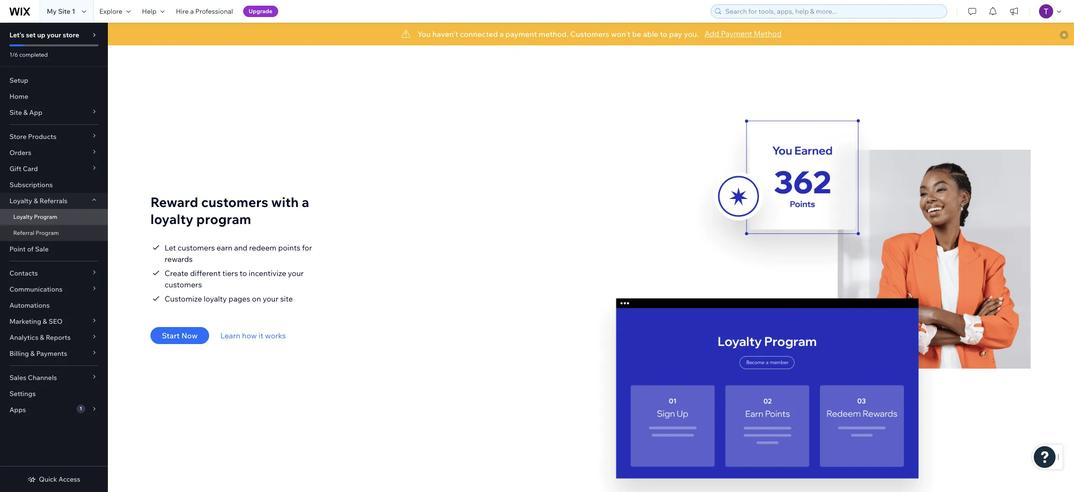 Task type: locate. For each thing, give the bounding box(es) containing it.
0 horizontal spatial your
[[47, 31, 61, 39]]

a right with at top left
[[302, 194, 309, 210]]

professional
[[195, 7, 233, 16]]

add
[[705, 29, 719, 38]]

0 horizontal spatial a
[[190, 7, 194, 16]]

1 vertical spatial customers
[[178, 243, 215, 252]]

card
[[23, 165, 38, 173]]

2 vertical spatial customers
[[165, 280, 202, 289]]

quick access button
[[28, 476, 80, 484]]

home link
[[0, 88, 108, 105]]

set
[[26, 31, 36, 39]]

my site 1
[[47, 7, 75, 16]]

help
[[142, 7, 156, 16]]

orders button
[[0, 145, 108, 161]]

& left the app
[[23, 108, 28, 117]]

settings link
[[0, 386, 108, 402]]

loyalty & referrals button
[[0, 193, 108, 209]]

subscriptions
[[9, 181, 53, 189]]

referral program link
[[0, 225, 108, 241]]

works
[[265, 331, 286, 340]]

0 vertical spatial your
[[47, 31, 61, 39]]

loyalty inside reward customers with a loyalty program
[[150, 211, 193, 227]]

0 vertical spatial site
[[58, 7, 70, 16]]

a left the "payment"
[[500, 29, 504, 39]]

site
[[58, 7, 70, 16], [9, 108, 22, 117]]

start
[[162, 331, 180, 340]]

now
[[181, 331, 198, 340]]

rewards
[[165, 254, 193, 264]]

store products
[[9, 132, 56, 141]]

& for loyalty
[[34, 197, 38, 205]]

billing & payments button
[[0, 346, 108, 362]]

loyalty inside popup button
[[9, 197, 32, 205]]

1 horizontal spatial a
[[302, 194, 309, 210]]

to inside let customers earn and redeem points for rewards create different tiers to incentivize your customers customize loyalty pages on your site
[[240, 269, 247, 278]]

1 right my
[[72, 7, 75, 16]]

incentivize
[[249, 269, 286, 278]]

site right my
[[58, 7, 70, 16]]

with
[[271, 194, 299, 210]]

sidebar element
[[0, 23, 108, 493]]

1/6
[[9, 51, 18, 58]]

on
[[252, 294, 261, 304]]

&
[[23, 108, 28, 117], [34, 197, 38, 205], [43, 317, 47, 326], [40, 334, 44, 342], [30, 350, 35, 358]]

your down points
[[288, 269, 304, 278]]

billing
[[9, 350, 29, 358]]

reward customers with a loyalty program
[[150, 194, 309, 227]]

add payment method link
[[705, 28, 782, 39]]

0 vertical spatial customers
[[201, 194, 268, 210]]

0 vertical spatial a
[[190, 7, 194, 16]]

store
[[63, 31, 79, 39]]

0 horizontal spatial site
[[9, 108, 22, 117]]

loyalty
[[9, 197, 32, 205], [13, 213, 33, 220]]

& inside popup button
[[43, 317, 47, 326]]

store
[[9, 132, 27, 141]]

your right up
[[47, 31, 61, 39]]

1 vertical spatial to
[[240, 269, 247, 278]]

to left pay
[[660, 29, 667, 39]]

payment
[[505, 29, 537, 39]]

reports
[[46, 334, 71, 342]]

gift
[[9, 165, 21, 173]]

0 horizontal spatial loyalty
[[150, 211, 193, 227]]

sales channels
[[9, 374, 57, 382]]

0 vertical spatial loyalty
[[150, 211, 193, 227]]

0 vertical spatial 1
[[72, 7, 75, 16]]

1 vertical spatial program
[[36, 229, 59, 237]]

a for you haven't connected a payment method. customers won't be able to pay you.
[[500, 29, 504, 39]]

of
[[27, 245, 34, 254]]

your
[[47, 31, 61, 39], [288, 269, 304, 278], [263, 294, 278, 304]]

customers for earn
[[178, 243, 215, 252]]

program down loyalty & referrals
[[34, 213, 57, 220]]

1 horizontal spatial to
[[660, 29, 667, 39]]

marketing & seo
[[9, 317, 63, 326]]

0 horizontal spatial to
[[240, 269, 247, 278]]

it
[[259, 331, 263, 340]]

1 vertical spatial 1
[[80, 406, 82, 412]]

create
[[165, 269, 188, 278]]

& left seo
[[43, 317, 47, 326]]

loyalty & referrals
[[9, 197, 67, 205]]

pages
[[229, 294, 250, 304]]

& inside popup button
[[34, 197, 38, 205]]

1 vertical spatial your
[[288, 269, 304, 278]]

alert
[[108, 23, 1074, 45]]

program
[[196, 211, 251, 227]]

1 vertical spatial site
[[9, 108, 22, 117]]

customers down create
[[165, 280, 202, 289]]

different
[[190, 269, 221, 278]]

a inside reward customers with a loyalty program
[[302, 194, 309, 210]]

loyalty up "referral"
[[13, 213, 33, 220]]

be
[[632, 29, 641, 39]]

customers up 'program'
[[201, 194, 268, 210]]

1 vertical spatial a
[[500, 29, 504, 39]]

1 vertical spatial loyalty
[[13, 213, 33, 220]]

1 horizontal spatial 1
[[80, 406, 82, 412]]

& up loyalty program
[[34, 197, 38, 205]]

point
[[9, 245, 26, 254]]

quick access
[[39, 476, 80, 484]]

quick
[[39, 476, 57, 484]]

& inside popup button
[[30, 350, 35, 358]]

loyalty down subscriptions
[[9, 197, 32, 205]]

1 vertical spatial loyalty
[[204, 294, 227, 304]]

customers inside reward customers with a loyalty program
[[201, 194, 268, 210]]

tiers
[[222, 269, 238, 278]]

0 vertical spatial program
[[34, 213, 57, 220]]

loyalty left pages
[[204, 294, 227, 304]]

billing & payments
[[9, 350, 67, 358]]

& for billing
[[30, 350, 35, 358]]

1 horizontal spatial site
[[58, 7, 70, 16]]

1 inside sidebar element
[[80, 406, 82, 412]]

access
[[59, 476, 80, 484]]

analytics & reports
[[9, 334, 71, 342]]

loyalty down reward
[[150, 211, 193, 227]]

1 down settings link
[[80, 406, 82, 412]]

& for analytics
[[40, 334, 44, 342]]

site inside site & app dropdown button
[[9, 108, 22, 117]]

learn
[[220, 331, 240, 340]]

to right tiers
[[240, 269, 247, 278]]

& left reports
[[40, 334, 44, 342]]

customers up rewards
[[178, 243, 215, 252]]

your inside sidebar element
[[47, 31, 61, 39]]

& for site
[[23, 108, 28, 117]]

let's set up your store
[[9, 31, 79, 39]]

subscriptions link
[[0, 177, 108, 193]]

marketing & seo button
[[0, 314, 108, 330]]

0 vertical spatial loyalty
[[9, 197, 32, 205]]

site down home
[[9, 108, 22, 117]]

communications
[[9, 285, 62, 294]]

& right billing at the bottom left
[[30, 350, 35, 358]]

your right on
[[263, 294, 278, 304]]

2 horizontal spatial a
[[500, 29, 504, 39]]

loyalty for loyalty & referrals
[[9, 197, 32, 205]]

1 horizontal spatial loyalty
[[204, 294, 227, 304]]

hire
[[176, 7, 189, 16]]

1 horizontal spatial your
[[263, 294, 278, 304]]

marketing
[[9, 317, 41, 326]]

2 horizontal spatial your
[[288, 269, 304, 278]]

a
[[190, 7, 194, 16], [500, 29, 504, 39], [302, 194, 309, 210]]

channels
[[28, 374, 57, 382]]

a right hire
[[190, 7, 194, 16]]

analytics & reports button
[[0, 330, 108, 346]]

program up sale
[[36, 229, 59, 237]]

2 vertical spatial a
[[302, 194, 309, 210]]



Task type: describe. For each thing, give the bounding box(es) containing it.
contacts
[[9, 269, 38, 278]]

add payment method
[[705, 29, 782, 38]]

sales channels button
[[0, 370, 108, 386]]

learn how it works link
[[220, 330, 286, 341]]

let's
[[9, 31, 24, 39]]

help button
[[136, 0, 170, 23]]

loyalty inside let customers earn and redeem points for rewards create different tiers to incentivize your customers customize loyalty pages on your site
[[204, 294, 227, 304]]

store products button
[[0, 129, 108, 145]]

referral program
[[13, 229, 59, 237]]

Search for tools, apps, help & more... field
[[723, 5, 944, 18]]

site & app button
[[0, 105, 108, 121]]

seo
[[49, 317, 63, 326]]

gift card
[[9, 165, 38, 173]]

referral
[[13, 229, 34, 237]]

explore
[[99, 7, 122, 16]]

hire a professional
[[176, 7, 233, 16]]

connected
[[460, 29, 498, 39]]

method
[[754, 29, 782, 38]]

customers for with
[[201, 194, 268, 210]]

sales
[[9, 374, 26, 382]]

a for reward customers with a loyalty program
[[302, 194, 309, 210]]

learn how it works
[[220, 331, 286, 340]]

up
[[37, 31, 45, 39]]

sale
[[35, 245, 49, 254]]

won't
[[611, 29, 630, 39]]

apps
[[9, 406, 26, 414]]

site
[[280, 294, 293, 304]]

points
[[278, 243, 300, 252]]

haven't
[[432, 29, 458, 39]]

automations link
[[0, 298, 108, 314]]

loyalty program link
[[0, 209, 108, 225]]

communications button
[[0, 282, 108, 298]]

settings
[[9, 390, 36, 398]]

referrals
[[40, 197, 67, 205]]

alert containing add payment method
[[108, 23, 1074, 45]]

payments
[[36, 350, 67, 358]]

site & app
[[9, 108, 42, 117]]

redeem
[[249, 243, 276, 252]]

payment
[[721, 29, 752, 38]]

method.
[[539, 29, 569, 39]]

0 horizontal spatial 1
[[72, 7, 75, 16]]

you
[[417, 29, 431, 39]]

reward
[[150, 194, 198, 210]]

2 vertical spatial your
[[263, 294, 278, 304]]

app
[[29, 108, 42, 117]]

1/6 completed
[[9, 51, 48, 58]]

program for loyalty program
[[34, 213, 57, 220]]

earn
[[217, 243, 232, 252]]

start now
[[162, 331, 198, 340]]

how
[[242, 331, 257, 340]]

loyalty for loyalty program
[[13, 213, 33, 220]]

contacts button
[[0, 265, 108, 282]]

able
[[643, 29, 658, 39]]

let customers earn and redeem points for rewards create different tiers to incentivize your customers customize loyalty pages on your site
[[165, 243, 312, 304]]

products
[[28, 132, 56, 141]]

& for marketing
[[43, 317, 47, 326]]

orders
[[9, 149, 31, 157]]

upgrade
[[249, 8, 272, 15]]

upgrade button
[[243, 6, 278, 17]]

completed
[[19, 51, 48, 58]]

you haven't connected a payment method. customers won't be able to pay you.
[[417, 29, 699, 39]]

for
[[302, 243, 312, 252]]

you.
[[684, 29, 699, 39]]

and
[[234, 243, 247, 252]]

my
[[47, 7, 57, 16]]

customers
[[570, 29, 609, 39]]

program for referral program
[[36, 229, 59, 237]]

start now button
[[150, 327, 209, 344]]

loyalty program
[[13, 213, 57, 220]]

point of sale link
[[0, 241, 108, 257]]

automations
[[9, 301, 50, 310]]

0 vertical spatial to
[[660, 29, 667, 39]]



Task type: vqa. For each thing, say whether or not it's contained in the screenshot.
MYDOMAIN.COM)
no



